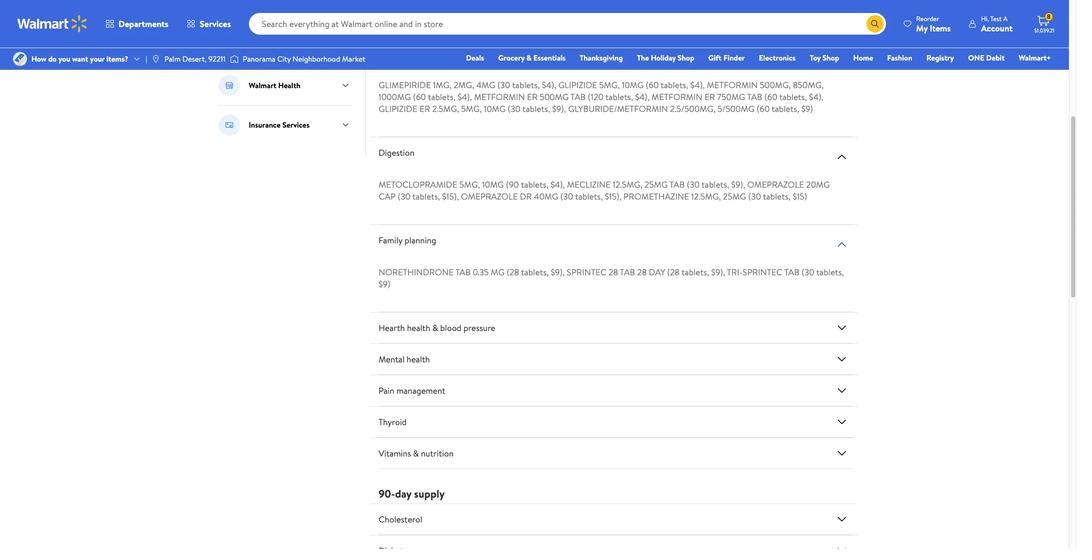 Task type: describe. For each thing, give the bounding box(es) containing it.
family planning
[[379, 234, 436, 246]]

diabetes image
[[835, 544, 848, 549]]

2 $15), from the left
[[605, 190, 622, 202]]

hearth health & blood pressure
[[379, 322, 495, 334]]

 image for panorama
[[230, 54, 238, 64]]

90-day supply
[[379, 487, 445, 501]]

 image for how
[[13, 52, 27, 66]]

glimepiride 1mg, 2mg, 4mg (30 tablets, $4), glipizide 5mg, 10mg (60 tablets, $4), metformin 500mg, 850mg, 1000mg (60 tablets, $4), metformin er 500mg tab (120 tablets, $4), metformin er 750mg tab (60 tablets, $4), glipizide er 2.5mg, 5mg, 10mg (30 tablets, $9), glyburide/metformin 2.5/500mg, 5/500mg (60 tablets, $9)
[[379, 79, 824, 115]]

cholesterol
[[379, 514, 422, 525]]

simvastatin
[[675, 0, 728, 3]]

& for nutrition
[[413, 448, 419, 459]]

pet pharmacy link
[[249, 5, 294, 17]]

hearth health & blood pressure image
[[835, 321, 848, 334]]

hi, test a account
[[981, 14, 1013, 34]]

a
[[1003, 14, 1008, 23]]

1 (28 from the left
[[507, 266, 519, 278]]

essentials
[[533, 53, 566, 63]]

walmart health image
[[218, 75, 240, 96]]

1 horizontal spatial services
[[282, 120, 310, 130]]

walmart insurance services image
[[218, 114, 240, 136]]

$4), inside metoclopramide 5mg, 10mg (90 tablets, $4), meclizine 12.5mg, 25mg tab (30 tablets, $9), omeprazole 20mg cap (30 tablets, $15), omeprazole dr 40mg (30 tablets, $15), promethazine 12.5mg, 25mg (30 tablets, $15)
[[551, 179, 565, 190]]

0 horizontal spatial 12.5mg,
[[613, 179, 642, 190]]

how do you want your items?
[[31, 54, 128, 64]]

92211
[[208, 54, 225, 64]]

20mg
[[806, 179, 830, 190]]

40mg inside fenofibrate 145mg (30 tablets, $9), gemfibrozil 600mg (60 tablets, $9), simvastatin 10mg, 20mg, 40mg (30 tablets, $9)
[[784, 0, 808, 3]]

items?
[[106, 54, 128, 64]]

registry link
[[922, 52, 959, 64]]

(30 inside norethindrone tab 0.35 mg (28 tablets, $9), sprintec 28 tab 28 day (28 tablets, $9), tri-sprintec tab (30 tablets, $9)
[[802, 266, 814, 278]]

planning
[[405, 234, 436, 246]]

0 horizontal spatial er
[[419, 103, 430, 115]]

center
[[271, 41, 294, 51]]

grocery & essentials link
[[493, 52, 570, 64]]

2 sprintec from the left
[[743, 266, 782, 278]]

1 horizontal spatial er
[[527, 91, 538, 103]]

finder
[[723, 53, 745, 63]]

0 vertical spatial 10mg
[[622, 79, 644, 91]]

tri-
[[727, 266, 743, 278]]

40mg inside metoclopramide 5mg, 10mg (90 tablets, $4), meclizine 12.5mg, 25mg tab (30 tablets, $9), omeprazole 20mg cap (30 tablets, $15), omeprazole dr 40mg (30 tablets, $15), promethazine 12.5mg, 25mg (30 tablets, $15)
[[534, 190, 558, 202]]

(60 down the
[[646, 79, 659, 91]]

day
[[649, 266, 665, 278]]

one debit link
[[963, 52, 1010, 64]]

gemfibrozil
[[526, 0, 582, 3]]

deals link
[[461, 52, 489, 64]]

850mg,
[[793, 79, 824, 91]]

2 28 from the left
[[637, 266, 647, 278]]

2 horizontal spatial metformin
[[707, 79, 758, 91]]

10mg,
[[730, 0, 754, 3]]

(60 right 1000mg
[[413, 91, 426, 103]]

health for mental
[[407, 353, 430, 365]]

want
[[72, 54, 88, 64]]

1 horizontal spatial 12.5mg,
[[691, 190, 721, 202]]

pet pharmacy
[[249, 6, 294, 17]]

panorama city neighborhood market
[[243, 54, 365, 64]]

1 horizontal spatial omeprazole
[[747, 179, 804, 190]]

fenofibrate 145mg (30 tablets, $9), gemfibrozil 600mg (60 tablets, $9), simvastatin 10mg, 20mg, 40mg (30 tablets, $9)
[[379, 0, 823, 15]]

palm desert, 92211
[[164, 54, 225, 64]]

walmart health
[[249, 80, 300, 91]]

20mg,
[[756, 0, 782, 3]]

services button
[[178, 11, 240, 37]]

1 vertical spatial 5mg,
[[461, 103, 482, 115]]

(90
[[506, 179, 519, 190]]

one debit
[[968, 53, 1005, 63]]

nutrition
[[421, 448, 454, 459]]

2mg,
[[454, 79, 474, 91]]

electronics link
[[754, 52, 801, 64]]

desert,
[[182, 54, 207, 64]]

pharmacy
[[262, 6, 294, 17]]

0 horizontal spatial metformin
[[474, 91, 525, 103]]

thyroid image
[[835, 416, 848, 429]]

metoclopramide 5mg, 10mg (90 tablets, $4), meclizine 12.5mg, 25mg tab (30 tablets, $9), omeprazole 20mg cap (30 tablets, $15), omeprazole dr 40mg (30 tablets, $15), promethazine 12.5mg, 25mg (30 tablets, $15)
[[379, 179, 830, 202]]

holiday
[[651, 53, 676, 63]]

1 horizontal spatial glipizide
[[558, 79, 597, 91]]

cap
[[379, 190, 396, 202]]

8
[[1047, 12, 1051, 21]]

145mg
[[437, 0, 464, 3]]

fashion
[[887, 53, 912, 63]]

Search search field
[[249, 13, 886, 35]]

thanksgiving link
[[575, 52, 628, 64]]

debit
[[986, 53, 1005, 63]]

(60 down 500mg,
[[757, 103, 770, 115]]

services inside popup button
[[200, 18, 231, 30]]

the
[[637, 53, 649, 63]]

items
[[930, 22, 951, 34]]

reorder
[[916, 14, 939, 23]]

0 horizontal spatial glipizide
[[379, 103, 417, 115]]

market
[[342, 54, 365, 64]]

mental health
[[379, 353, 430, 365]]

toy
[[810, 53, 821, 63]]

toy shop link
[[805, 52, 844, 64]]

dr
[[520, 190, 532, 202]]

1 shop from the left
[[678, 53, 694, 63]]

500mg,
[[760, 79, 791, 91]]

8 $1,039.21
[[1034, 12, 1055, 34]]

city
[[277, 54, 291, 64]]

4mg
[[476, 79, 495, 91]]

0.35
[[473, 266, 489, 278]]

grocery & essentials
[[498, 53, 566, 63]]

family planning image
[[835, 238, 848, 251]]

walmart+ link
[[1014, 52, 1056, 64]]

meclizine
[[567, 179, 611, 190]]

$1,039.21
[[1034, 27, 1055, 34]]

test
[[990, 14, 1002, 23]]

deals
[[466, 53, 484, 63]]

how
[[31, 54, 46, 64]]

$4), up "2.5/500mg,"
[[690, 79, 705, 91]]

1000mg
[[379, 91, 411, 103]]

2.5mg,
[[432, 103, 459, 115]]



Task type: vqa. For each thing, say whether or not it's contained in the screenshot.
the leftmost 5675
no



Task type: locate. For each thing, give the bounding box(es) containing it.
cholesterol image
[[835, 513, 848, 526]]

gift finder
[[708, 53, 745, 63]]

0 vertical spatial 5mg,
[[599, 79, 620, 91]]

glimepiride
[[379, 79, 431, 91]]

12.5mg, right meclizine
[[613, 179, 642, 190]]

home
[[853, 53, 873, 63]]

day
[[395, 487, 411, 501]]

500mg
[[540, 91, 569, 103]]

$9) inside glimepiride 1mg, 2mg, 4mg (30 tablets, $4), glipizide 5mg, 10mg (60 tablets, $4), metformin 500mg, 850mg, 1000mg (60 tablets, $4), metformin er 500mg tab (120 tablets, $4), metformin er 750mg tab (60 tablets, $4), glipizide er 2.5mg, 5mg, 10mg (30 tablets, $9), glyburide/metformin 2.5/500mg, 5/500mg (60 tablets, $9)
[[801, 103, 813, 115]]

40mg
[[784, 0, 808, 3], [534, 190, 558, 202]]

$9) left the 145mg
[[408, 3, 420, 15]]

promethazine
[[624, 190, 689, 202]]

2.5/500mg,
[[670, 103, 716, 115]]

walmart+
[[1019, 53, 1051, 63]]

1 horizontal spatial metformin
[[652, 91, 702, 103]]

$4), down the toy
[[809, 91, 823, 103]]

0 vertical spatial $9)
[[408, 3, 420, 15]]

vitamins
[[379, 448, 411, 459]]

glipizide down thanksgiving
[[558, 79, 597, 91]]

10mg left (90
[[482, 179, 504, 190]]

metformin down the holiday shop link
[[652, 91, 702, 103]]

health right the mental
[[407, 353, 430, 365]]

reorder my items
[[916, 14, 951, 34]]

& right grocery
[[526, 53, 532, 63]]

services up vision center image
[[200, 18, 231, 30]]

$9) inside norethindrone tab 0.35 mg (28 tablets, $9), sprintec 28 tab 28 day (28 tablets, $9), tri-sprintec tab (30 tablets, $9)
[[379, 278, 390, 290]]

$4), left 4mg
[[458, 91, 472, 103]]

$9) inside fenofibrate 145mg (30 tablets, $9), gemfibrozil 600mg (60 tablets, $9), simvastatin 10mg, 20mg, 40mg (30 tablets, $9)
[[408, 3, 420, 15]]

neighborhood
[[293, 54, 340, 64]]

shop right the toy
[[823, 53, 839, 63]]

health
[[407, 322, 430, 334], [407, 353, 430, 365]]

5mg, left (90
[[459, 179, 480, 190]]

$9), inside metoclopramide 5mg, 10mg (90 tablets, $4), meclizine 12.5mg, 25mg tab (30 tablets, $9), omeprazole 20mg cap (30 tablets, $15), omeprazole dr 40mg (30 tablets, $15), promethazine 12.5mg, 25mg (30 tablets, $15)
[[731, 179, 745, 190]]

& for essentials
[[526, 53, 532, 63]]

1 vertical spatial 40mg
[[534, 190, 558, 202]]

600mg
[[584, 0, 613, 3]]

gift
[[708, 53, 722, 63]]

(60 right 600mg
[[615, 0, 628, 3]]

1 horizontal spatial sprintec
[[743, 266, 782, 278]]

0 vertical spatial &
[[526, 53, 532, 63]]

mental
[[379, 353, 405, 365]]

2 health from the top
[[407, 353, 430, 365]]

supply
[[414, 487, 445, 501]]

(60 right '5/500mg'
[[764, 91, 777, 103]]

blood
[[440, 322, 461, 334]]

(28 right the mg
[[507, 266, 519, 278]]

omeprazole left dr
[[461, 190, 518, 202]]

1 horizontal spatial $15),
[[605, 190, 622, 202]]

0 horizontal spatial 40mg
[[534, 190, 558, 202]]

health right hearth at the left bottom of page
[[407, 322, 430, 334]]

10mg inside metoclopramide 5mg, 10mg (90 tablets, $4), meclizine 12.5mg, 25mg tab (30 tablets, $9), omeprazole 20mg cap (30 tablets, $15), omeprazole dr 40mg (30 tablets, $15), promethazine 12.5mg, 25mg (30 tablets, $15)
[[482, 179, 504, 190]]

90-
[[379, 487, 395, 501]]

40mg right 20mg,
[[784, 0, 808, 3]]

(28
[[507, 266, 519, 278], [667, 266, 680, 278]]

diabetes
[[379, 47, 412, 59]]

2 vertical spatial &
[[413, 448, 419, 459]]

thyroid
[[379, 416, 407, 428]]

5/500mg
[[718, 103, 755, 115]]

walmart
[[249, 80, 276, 91]]

40mg right dr
[[534, 190, 558, 202]]

0 horizontal spatial 28
[[609, 266, 618, 278]]

1 vertical spatial glipizide
[[379, 103, 417, 115]]

0 vertical spatial glipizide
[[558, 79, 597, 91]]

digestion
[[379, 147, 415, 159]]

departments button
[[96, 11, 178, 37]]

1 vertical spatial 10mg
[[484, 103, 506, 115]]

& left blood
[[432, 322, 438, 334]]

1 horizontal spatial 25mg
[[723, 190, 746, 202]]

(60
[[615, 0, 628, 3], [646, 79, 659, 91], [413, 91, 426, 103], [764, 91, 777, 103], [757, 103, 770, 115]]

(60 inside fenofibrate 145mg (30 tablets, $9), gemfibrozil 600mg (60 tablets, $9), simvastatin 10mg, 20mg, 40mg (30 tablets, $9)
[[615, 0, 628, 3]]

walmart image
[[17, 15, 88, 32]]

vitamins & nutrition
[[379, 448, 454, 459]]

$15)
[[793, 190, 807, 202]]

grocery
[[498, 53, 525, 63]]

2 vertical spatial 10mg
[[482, 179, 504, 190]]

0 horizontal spatial $15),
[[442, 190, 459, 202]]

5mg, inside metoclopramide 5mg, 10mg (90 tablets, $4), meclizine 12.5mg, 25mg tab (30 tablets, $9), omeprazole 20mg cap (30 tablets, $15), omeprazole dr 40mg (30 tablets, $15), promethazine 12.5mg, 25mg (30 tablets, $15)
[[459, 179, 480, 190]]

0 horizontal spatial shop
[[678, 53, 694, 63]]

you
[[58, 54, 70, 64]]

0 horizontal spatial services
[[200, 18, 231, 30]]

1 horizontal spatial &
[[432, 322, 438, 334]]

 image
[[13, 52, 27, 66], [230, 54, 238, 64]]

0 horizontal spatial (28
[[507, 266, 519, 278]]

2 vertical spatial $9)
[[379, 278, 390, 290]]

shop right holiday
[[678, 53, 694, 63]]

$4), left meclizine
[[551, 179, 565, 190]]

metformin up '5/500mg'
[[707, 79, 758, 91]]

1 horizontal spatial 28
[[637, 266, 647, 278]]

0 vertical spatial 40mg
[[784, 0, 808, 3]]

fashion link
[[882, 52, 917, 64]]

$4), down the
[[635, 91, 650, 103]]

one
[[968, 53, 984, 63]]

10mg up the glyburide/metformin
[[622, 79, 644, 91]]

metformin
[[707, 79, 758, 91], [474, 91, 525, 103], [652, 91, 702, 103]]

norethindrone
[[379, 266, 454, 278]]

tab
[[571, 91, 586, 103], [747, 91, 762, 103], [670, 179, 685, 190], [455, 266, 471, 278], [620, 266, 635, 278], [784, 266, 800, 278]]

search icon image
[[871, 19, 879, 28]]

0 horizontal spatial 25mg
[[645, 179, 668, 190]]

pain management
[[379, 385, 445, 397]]

the holiday shop
[[637, 53, 694, 63]]

family
[[379, 234, 403, 246]]

glipizide down glimepiride
[[379, 103, 417, 115]]

(28 right "day"
[[667, 266, 680, 278]]

norethindrone tab 0.35 mg (28 tablets, $9), sprintec 28 tab 28 day (28 tablets, $9), tri-sprintec tab (30 tablets, $9)
[[379, 266, 844, 290]]

$9) down 850mg,
[[801, 103, 813, 115]]

fenofibrate
[[379, 0, 435, 3]]

0 horizontal spatial omeprazole
[[461, 190, 518, 202]]

electronics
[[759, 53, 796, 63]]

vision center
[[249, 41, 294, 51]]

2 shop from the left
[[823, 53, 839, 63]]

$9) down the family
[[379, 278, 390, 290]]

1 vertical spatial $9)
[[801, 103, 813, 115]]

er left 2.5mg,
[[419, 103, 430, 115]]

glipizide
[[558, 79, 597, 91], [379, 103, 417, 115]]

1 horizontal spatial 40mg
[[784, 0, 808, 3]]

0 horizontal spatial  image
[[13, 52, 27, 66]]

digestion image
[[835, 150, 848, 163]]

er left 500mg
[[527, 91, 538, 103]]

1 horizontal spatial  image
[[230, 54, 238, 64]]

omeprazole left 20mg
[[747, 179, 804, 190]]

(30
[[466, 0, 479, 3], [810, 0, 823, 3], [497, 79, 510, 91], [508, 103, 521, 115], [687, 179, 700, 190], [398, 190, 411, 202], [560, 190, 573, 202], [748, 190, 761, 202], [802, 266, 814, 278]]

 image
[[151, 55, 160, 63]]

2 horizontal spatial $9)
[[801, 103, 813, 115]]

10mg
[[622, 79, 644, 91], [484, 103, 506, 115], [482, 179, 504, 190]]

0 vertical spatial health
[[407, 322, 430, 334]]

1 horizontal spatial shop
[[823, 53, 839, 63]]

1 horizontal spatial $9)
[[408, 3, 420, 15]]

services
[[200, 18, 231, 30], [282, 120, 310, 130]]

1 horizontal spatial (28
[[667, 266, 680, 278]]

0 vertical spatial services
[[200, 18, 231, 30]]

(120
[[588, 91, 603, 103]]

1mg,
[[433, 79, 452, 91]]

$4), down essentials
[[542, 79, 556, 91]]

mental health image
[[835, 353, 848, 366]]

0 horizontal spatial sprintec
[[567, 266, 607, 278]]

departments
[[119, 18, 168, 30]]

5mg, down 2mg,
[[461, 103, 482, 115]]

gift finder link
[[704, 52, 750, 64]]

the holiday shop link
[[632, 52, 699, 64]]

 image right 92211 at left top
[[230, 54, 238, 64]]

1 28 from the left
[[609, 266, 618, 278]]

palm
[[164, 54, 181, 64]]

12.5mg, right promethazine
[[691, 190, 721, 202]]

2 horizontal spatial &
[[526, 53, 532, 63]]

& right vitamins
[[413, 448, 419, 459]]

12.5mg,
[[613, 179, 642, 190], [691, 190, 721, 202]]

pain management image
[[835, 384, 848, 397]]

1 vertical spatial services
[[282, 120, 310, 130]]

$9), inside glimepiride 1mg, 2mg, 4mg (30 tablets, $4), glipizide 5mg, 10mg (60 tablets, $4), metformin 500mg, 850mg, 1000mg (60 tablets, $4), metformin er 500mg tab (120 tablets, $4), metformin er 750mg tab (60 tablets, $4), glipizide er 2.5mg, 5mg, 10mg (30 tablets, $9), glyburide/metformin 2.5/500mg, 5/500mg (60 tablets, $9)
[[552, 103, 566, 115]]

0 horizontal spatial &
[[413, 448, 419, 459]]

tab inside metoclopramide 5mg, 10mg (90 tablets, $4), meclizine 12.5mg, 25mg tab (30 tablets, $9), omeprazole 20mg cap (30 tablets, $15), omeprazole dr 40mg (30 tablets, $15), promethazine 12.5mg, 25mg (30 tablets, $15)
[[670, 179, 685, 190]]

Walmart Site-Wide search field
[[249, 13, 886, 35]]

 image left how
[[13, 52, 27, 66]]

2 (28 from the left
[[667, 266, 680, 278]]

1 sprintec from the left
[[567, 266, 607, 278]]

er left 750mg
[[705, 91, 715, 103]]

2 horizontal spatial er
[[705, 91, 715, 103]]

10mg down 4mg
[[484, 103, 506, 115]]

insurance services
[[249, 120, 310, 130]]

pressure
[[464, 322, 495, 334]]

5mg, up the glyburide/metformin
[[599, 79, 620, 91]]

toy shop
[[810, 53, 839, 63]]

tablets,
[[481, 0, 508, 3], [630, 0, 657, 3], [379, 3, 406, 15], [512, 79, 540, 91], [661, 79, 688, 91], [428, 91, 456, 103], [605, 91, 633, 103], [779, 91, 807, 103], [523, 103, 550, 115], [772, 103, 799, 115], [521, 179, 549, 190], [702, 179, 729, 190], [412, 190, 440, 202], [575, 190, 603, 202], [763, 190, 791, 202], [521, 266, 549, 278], [682, 266, 709, 278], [816, 266, 844, 278]]

diabetes image
[[835, 51, 848, 64]]

750mg
[[717, 91, 745, 103]]

services right "insurance"
[[282, 120, 310, 130]]

vitamins & nutrition image
[[835, 447, 848, 460]]

vision center image
[[218, 35, 240, 57]]

1 vertical spatial &
[[432, 322, 438, 334]]

1 vertical spatial health
[[407, 353, 430, 365]]

$4),
[[542, 79, 556, 91], [690, 79, 705, 91], [458, 91, 472, 103], [635, 91, 650, 103], [809, 91, 823, 103], [551, 179, 565, 190]]

management
[[396, 385, 445, 397]]

$9),
[[510, 0, 524, 3], [659, 0, 673, 3], [552, 103, 566, 115], [731, 179, 745, 190], [551, 266, 565, 278], [711, 266, 725, 278]]

1 $15), from the left
[[442, 190, 459, 202]]

|
[[146, 54, 147, 64]]

metformin down grocery
[[474, 91, 525, 103]]

home link
[[848, 52, 878, 64]]

0 horizontal spatial $9)
[[379, 278, 390, 290]]

2 vertical spatial 5mg,
[[459, 179, 480, 190]]

health for hearth
[[407, 322, 430, 334]]

sprintec
[[567, 266, 607, 278], [743, 266, 782, 278]]

1 health from the top
[[407, 322, 430, 334]]



